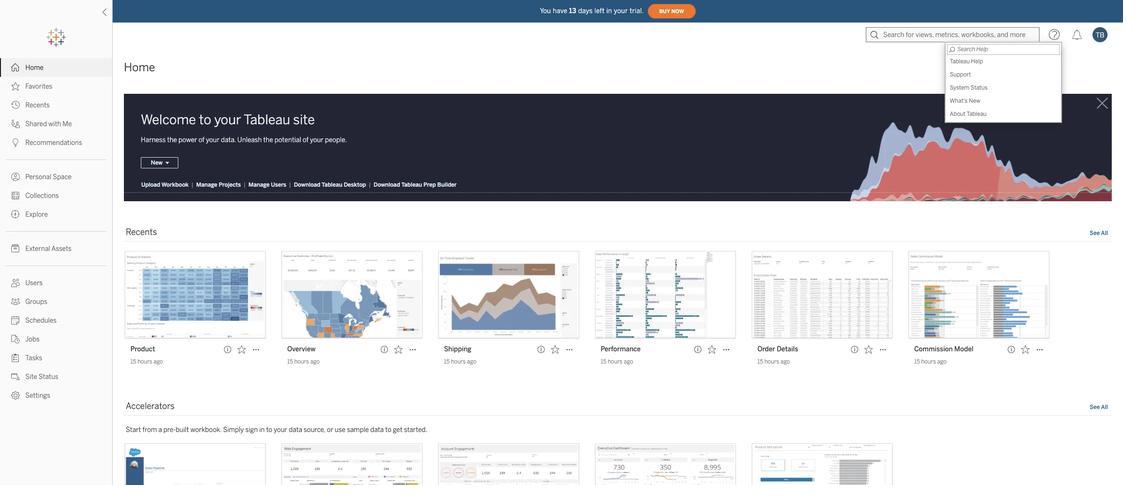 Task type: locate. For each thing, give the bounding box(es) containing it.
1 download from the left
[[294, 182, 320, 188]]

by text only_f5he34f image for groups
[[11, 298, 20, 306]]

5 15 hours ago from the left
[[758, 359, 790, 365]]

3 hours from the left
[[451, 359, 466, 365]]

by text only_f5he34f image inside external assets "link"
[[11, 245, 20, 253]]

collections
[[25, 192, 59, 200]]

1 hours from the left
[[137, 359, 152, 365]]

by text only_f5he34f image for recommendations
[[11, 138, 20, 147]]

system status
[[950, 84, 988, 91]]

8 by text only_f5he34f image from the top
[[11, 392, 20, 400]]

hours for performance
[[608, 359, 623, 365]]

15 hours ago for commission model
[[914, 359, 947, 365]]

1 horizontal spatial status
[[971, 84, 988, 91]]

by text only_f5he34f image for users
[[11, 279, 20, 287]]

2 by text only_f5he34f image from the top
[[11, 101, 20, 109]]

download right the desktop
[[374, 182, 400, 188]]

0 vertical spatial see
[[1090, 230, 1100, 237]]

by text only_f5he34f image for tasks
[[11, 354, 20, 362]]

15 for shipping
[[444, 359, 450, 365]]

data left source,
[[289, 426, 302, 434]]

ago down details
[[781, 359, 790, 365]]

by text only_f5he34f image inside the favorites link
[[11, 82, 20, 91]]

system
[[950, 84, 970, 91]]

15 hours ago down performance
[[601, 359, 633, 365]]

1 see all link from the top
[[1090, 229, 1108, 239]]

product
[[131, 346, 155, 354]]

welcome to your tableau site
[[141, 112, 315, 128]]

hours for product
[[137, 359, 152, 365]]

1 horizontal spatial data
[[370, 426, 384, 434]]

15 hours ago for product
[[131, 359, 163, 365]]

sample
[[347, 426, 369, 434]]

users link
[[0, 274, 112, 292]]

ago down performance
[[624, 359, 633, 365]]

pre-
[[163, 426, 176, 434]]

2 all from the top
[[1101, 404, 1108, 411]]

hours
[[137, 359, 152, 365], [294, 359, 309, 365], [451, 359, 466, 365], [608, 359, 623, 365], [765, 359, 779, 365], [921, 359, 936, 365]]

5 hours from the left
[[765, 359, 779, 365]]

0 vertical spatial status
[[971, 84, 988, 91]]

15 down shipping
[[444, 359, 450, 365]]

download tableau desktop link
[[293, 181, 367, 189]]

15
[[131, 359, 136, 365], [287, 359, 293, 365], [444, 359, 450, 365], [601, 359, 607, 365], [758, 359, 763, 365], [914, 359, 920, 365]]

buy now button
[[648, 4, 696, 19]]

hours down order
[[765, 359, 779, 365]]

tasks
[[25, 354, 42, 362]]

1 vertical spatial users
[[25, 279, 43, 287]]

by text only_f5he34f image up groups link
[[11, 279, 20, 287]]

1 by text only_f5he34f image from the top
[[11, 82, 20, 91]]

15 down overview
[[287, 359, 293, 365]]

15 hours ago for overview
[[287, 359, 320, 365]]

upload workbook button
[[141, 181, 189, 189]]

hours down shipping
[[451, 359, 466, 365]]

15 down performance
[[601, 359, 607, 365]]

15 down order
[[758, 359, 763, 365]]

0 horizontal spatial new
[[151, 160, 163, 166]]

ago down "commission model"
[[937, 359, 947, 365]]

your right the "sign"
[[274, 426, 287, 434]]

schedules link
[[0, 311, 112, 330]]

6 by text only_f5he34f image from the top
[[11, 335, 20, 344]]

desktop
[[344, 182, 366, 188]]

to left get
[[385, 426, 392, 434]]

0 vertical spatial new
[[969, 97, 981, 104]]

3 ago from the left
[[467, 359, 477, 365]]

1 see all from the top
[[1090, 230, 1108, 237]]

new button
[[141, 157, 178, 169]]

status
[[971, 84, 988, 91], [39, 373, 58, 381]]

15 hours ago down shipping
[[444, 359, 477, 365]]

4 | from the left
[[369, 182, 371, 188]]

by text only_f5he34f image left schedules
[[11, 316, 20, 325]]

by text only_f5he34f image for schedules
[[11, 316, 20, 325]]

with
[[48, 120, 61, 128]]

3 by text only_f5he34f image from the top
[[11, 120, 20, 128]]

site status link
[[0, 368, 112, 386]]

see for accelerators
[[1090, 404, 1100, 411]]

see all
[[1090, 230, 1108, 237], [1090, 404, 1108, 411]]

by text only_f5he34f image for settings
[[11, 392, 20, 400]]

5 ago from the left
[[781, 359, 790, 365]]

tableau help
[[950, 58, 983, 65]]

1 manage from the left
[[196, 182, 217, 188]]

by text only_f5he34f image
[[11, 63, 20, 72], [11, 245, 20, 253], [11, 279, 20, 287], [11, 298, 20, 306], [11, 316, 20, 325], [11, 335, 20, 344], [11, 373, 20, 381], [11, 392, 20, 400]]

by text only_f5he34f image left settings
[[11, 392, 20, 400]]

|
[[191, 182, 193, 188], [244, 182, 246, 188], [289, 182, 291, 188], [369, 182, 371, 188]]

by text only_f5he34f image left the site
[[11, 373, 20, 381]]

builder
[[437, 182, 457, 188]]

5 by text only_f5he34f image from the top
[[11, 316, 20, 325]]

recents
[[25, 101, 50, 109], [126, 227, 157, 238]]

to right welcome
[[199, 112, 211, 128]]

2 of from the left
[[303, 136, 309, 144]]

15 for overview
[[287, 359, 293, 365]]

0 horizontal spatial in
[[259, 426, 265, 434]]

0 horizontal spatial manage
[[196, 182, 217, 188]]

1 all from the top
[[1101, 230, 1108, 237]]

15 down the product
[[131, 359, 136, 365]]

4 by text only_f5he34f image from the top
[[11, 138, 20, 147]]

| right projects
[[244, 182, 246, 188]]

6 ago from the left
[[937, 359, 947, 365]]

status right the site
[[39, 373, 58, 381]]

new down system status
[[969, 97, 981, 104]]

users up groups
[[25, 279, 43, 287]]

new inside popup button
[[151, 160, 163, 166]]

by text only_f5he34f image inside 'settings' link
[[11, 392, 20, 400]]

6 by text only_f5he34f image from the top
[[11, 192, 20, 200]]

hours down the product
[[137, 359, 152, 365]]

1 see from the top
[[1090, 230, 1100, 237]]

3 15 hours ago from the left
[[444, 359, 477, 365]]

4 15 from the left
[[601, 359, 607, 365]]

1 data from the left
[[289, 426, 302, 434]]

by text only_f5he34f image inside collections link
[[11, 192, 20, 200]]

2 15 hours ago from the left
[[287, 359, 320, 365]]

in right the "sign"
[[259, 426, 265, 434]]

0 horizontal spatial to
[[199, 112, 211, 128]]

6 15 from the left
[[914, 359, 920, 365]]

by text only_f5he34f image left external
[[11, 245, 20, 253]]

manage left projects
[[196, 182, 217, 188]]

0 vertical spatial all
[[1101, 230, 1108, 237]]

2 the from the left
[[263, 136, 273, 144]]

0 horizontal spatial home
[[25, 64, 44, 72]]

| right workbook
[[191, 182, 193, 188]]

| right 'manage users' link
[[289, 182, 291, 188]]

users down potential
[[271, 182, 286, 188]]

4 15 hours ago from the left
[[601, 359, 633, 365]]

in right left
[[607, 7, 612, 15]]

see all link
[[1090, 229, 1108, 239], [1090, 403, 1108, 413]]

| right the desktop
[[369, 182, 371, 188]]

your
[[614, 7, 628, 15], [214, 112, 241, 128], [206, 136, 219, 144], [310, 136, 324, 144], [274, 426, 287, 434]]

by text only_f5he34f image
[[11, 82, 20, 91], [11, 101, 20, 109], [11, 120, 20, 128], [11, 138, 20, 147], [11, 173, 20, 181], [11, 192, 20, 200], [11, 210, 20, 219], [11, 354, 20, 362]]

6 15 hours ago from the left
[[914, 359, 947, 365]]

0 horizontal spatial the
[[167, 136, 177, 144]]

7 by text only_f5he34f image from the top
[[11, 210, 20, 219]]

data right sample
[[370, 426, 384, 434]]

status for system status
[[971, 84, 988, 91]]

by text only_f5he34f image inside personal space link
[[11, 173, 20, 181]]

1 ago from the left
[[154, 359, 163, 365]]

15 hours ago down "commission"
[[914, 359, 947, 365]]

1 vertical spatial see
[[1090, 404, 1100, 411]]

your up 'data.'
[[214, 112, 241, 128]]

the left power
[[167, 136, 177, 144]]

0 horizontal spatial data
[[289, 426, 302, 434]]

by text only_f5he34f image inside explore link
[[11, 210, 20, 219]]

status inside site status link
[[39, 373, 58, 381]]

order
[[758, 346, 775, 354]]

in
[[607, 7, 612, 15], [259, 426, 265, 434]]

by text only_f5he34f image left jobs
[[11, 335, 20, 344]]

by text only_f5he34f image left groups
[[11, 298, 20, 306]]

to right the "sign"
[[266, 426, 272, 434]]

by text only_f5he34f image inside 'shared with me' link
[[11, 120, 20, 128]]

13
[[569, 7, 576, 15]]

1 vertical spatial recents
[[126, 227, 157, 238]]

status up what's new
[[971, 84, 988, 91]]

by text only_f5he34f image inside groups link
[[11, 298, 20, 306]]

1 vertical spatial status
[[39, 373, 58, 381]]

from
[[143, 426, 157, 434]]

0 vertical spatial see all link
[[1090, 229, 1108, 239]]

2 see from the top
[[1090, 404, 1100, 411]]

4 ago from the left
[[624, 359, 633, 365]]

tableau
[[950, 58, 970, 65], [967, 111, 987, 117], [244, 112, 290, 128], [322, 182, 342, 188], [401, 182, 422, 188]]

now
[[672, 8, 684, 14]]

15 for order details
[[758, 359, 763, 365]]

6 hours from the left
[[921, 359, 936, 365]]

download
[[294, 182, 320, 188], [374, 182, 400, 188]]

hours for commission model
[[921, 359, 936, 365]]

by text only_f5he34f image inside users link
[[11, 279, 20, 287]]

all
[[1101, 230, 1108, 237], [1101, 404, 1108, 411]]

support
[[950, 71, 971, 78]]

new up upload
[[151, 160, 163, 166]]

0 horizontal spatial recents
[[25, 101, 50, 109]]

order details
[[758, 346, 798, 354]]

to
[[199, 112, 211, 128], [266, 426, 272, 434], [385, 426, 392, 434]]

0 horizontal spatial users
[[25, 279, 43, 287]]

3 by text only_f5he34f image from the top
[[11, 279, 20, 287]]

2 see all link from the top
[[1090, 403, 1108, 413]]

users inside main navigation. press the up and down arrow keys to access links. element
[[25, 279, 43, 287]]

2 see all from the top
[[1090, 404, 1108, 411]]

potential
[[275, 136, 301, 144]]

data
[[289, 426, 302, 434], [370, 426, 384, 434]]

of right potential
[[303, 136, 309, 144]]

2 by text only_f5he34f image from the top
[[11, 245, 20, 253]]

15 hours ago for performance
[[601, 359, 633, 365]]

ago down overview
[[310, 359, 320, 365]]

manage users link
[[248, 181, 287, 189]]

groups
[[25, 298, 47, 306]]

me
[[63, 120, 72, 128]]

overview
[[287, 346, 316, 354]]

4 hours from the left
[[608, 359, 623, 365]]

by text only_f5he34f image inside the schedules link
[[11, 316, 20, 325]]

settings link
[[0, 386, 112, 405]]

1 vertical spatial new
[[151, 160, 163, 166]]

1 vertical spatial all
[[1101, 404, 1108, 411]]

0 vertical spatial see all
[[1090, 230, 1108, 237]]

7 by text only_f5he34f image from the top
[[11, 373, 20, 381]]

1 vertical spatial in
[[259, 426, 265, 434]]

recents inside recents link
[[25, 101, 50, 109]]

1 horizontal spatial of
[[303, 136, 309, 144]]

0 vertical spatial in
[[607, 7, 612, 15]]

by text only_f5he34f image inside 'home' "link"
[[11, 63, 20, 72]]

explore link
[[0, 205, 112, 224]]

by text only_f5he34f image inside recents link
[[11, 101, 20, 109]]

of right power
[[199, 136, 205, 144]]

see
[[1090, 230, 1100, 237], [1090, 404, 1100, 411]]

0 horizontal spatial download
[[294, 182, 320, 188]]

your left people.
[[310, 136, 324, 144]]

ago for performance
[[624, 359, 633, 365]]

1 horizontal spatial to
[[266, 426, 272, 434]]

left
[[595, 7, 605, 15]]

by text only_f5he34f image inside tasks link
[[11, 354, 20, 362]]

home
[[124, 61, 155, 74], [25, 64, 44, 72]]

2 | from the left
[[244, 182, 246, 188]]

Search for views, metrics, workbooks, and more text field
[[866, 27, 1040, 42]]

by text only_f5he34f image inside jobs link
[[11, 335, 20, 344]]

projects
[[219, 182, 241, 188]]

15 hours ago down the product
[[131, 359, 163, 365]]

hours down overview
[[294, 359, 309, 365]]

started.
[[404, 426, 427, 434]]

1 vertical spatial see all link
[[1090, 403, 1108, 413]]

1 by text only_f5he34f image from the top
[[11, 63, 20, 72]]

1 horizontal spatial new
[[969, 97, 981, 104]]

8 by text only_f5he34f image from the top
[[11, 354, 20, 362]]

2 15 from the left
[[287, 359, 293, 365]]

5 15 from the left
[[758, 359, 763, 365]]

main navigation. press the up and down arrow keys to access links. element
[[0, 58, 112, 405]]

0 vertical spatial users
[[271, 182, 286, 188]]

1 horizontal spatial the
[[263, 136, 273, 144]]

5 by text only_f5he34f image from the top
[[11, 173, 20, 181]]

ago down the product
[[154, 359, 163, 365]]

15 hours ago down order details
[[758, 359, 790, 365]]

1 horizontal spatial manage
[[249, 182, 270, 188]]

0 horizontal spatial status
[[39, 373, 58, 381]]

4 by text only_f5he34f image from the top
[[11, 298, 20, 306]]

commission model
[[914, 346, 974, 354]]

2 download from the left
[[374, 182, 400, 188]]

power
[[179, 136, 197, 144]]

by text only_f5he34f image inside recommendations 'link'
[[11, 138, 20, 147]]

use
[[335, 426, 346, 434]]

by text only_f5he34f image up the favorites link
[[11, 63, 20, 72]]

1 vertical spatial see all
[[1090, 404, 1108, 411]]

status inside system status link
[[971, 84, 988, 91]]

download tableau prep builder link
[[373, 181, 457, 189]]

download right 'manage users' link
[[294, 182, 320, 188]]

home link
[[0, 58, 112, 77]]

15 hours ago down overview
[[287, 359, 320, 365]]

hours down "commission"
[[921, 359, 936, 365]]

by text only_f5he34f image inside site status link
[[11, 373, 20, 381]]

of
[[199, 136, 205, 144], [303, 136, 309, 144]]

2 manage from the left
[[249, 182, 270, 188]]

1 horizontal spatial download
[[374, 182, 400, 188]]

all for recents
[[1101, 230, 1108, 237]]

days
[[578, 7, 593, 15]]

harness
[[141, 136, 166, 144]]

by text only_f5he34f image for jobs
[[11, 335, 20, 344]]

3 | from the left
[[289, 182, 291, 188]]

3 15 from the left
[[444, 359, 450, 365]]

0 horizontal spatial of
[[199, 136, 205, 144]]

what's new link
[[947, 94, 1060, 107]]

15 down "commission"
[[914, 359, 920, 365]]

what's new
[[950, 97, 981, 104]]

2 ago from the left
[[310, 359, 320, 365]]

ago down shipping
[[467, 359, 477, 365]]

1 15 hours ago from the left
[[131, 359, 163, 365]]

2 hours from the left
[[294, 359, 309, 365]]

1 15 from the left
[[131, 359, 136, 365]]

the right unleash at top
[[263, 136, 273, 144]]

0 vertical spatial recents
[[25, 101, 50, 109]]

manage right projects
[[249, 182, 270, 188]]

hours down performance
[[608, 359, 623, 365]]



Task type: describe. For each thing, give the bounding box(es) containing it.
external
[[25, 245, 50, 253]]

sign
[[245, 426, 258, 434]]

you
[[540, 7, 551, 15]]

navigation panel element
[[0, 28, 112, 405]]

groups link
[[0, 292, 112, 311]]

workbook
[[162, 182, 189, 188]]

1 horizontal spatial in
[[607, 7, 612, 15]]

unleash
[[237, 136, 262, 144]]

hours for order details
[[765, 359, 779, 365]]

1 horizontal spatial users
[[271, 182, 286, 188]]

ago for order details
[[781, 359, 790, 365]]

home inside 'home' "link"
[[25, 64, 44, 72]]

1 | from the left
[[191, 182, 193, 188]]

manage projects link
[[196, 181, 241, 189]]

15 for performance
[[601, 359, 607, 365]]

personal space link
[[0, 168, 112, 186]]

1 the from the left
[[167, 136, 177, 144]]

tableau down what's new
[[967, 111, 987, 117]]

favorites link
[[0, 77, 112, 96]]

help
[[971, 58, 983, 65]]

schedules
[[25, 317, 57, 325]]

trial.
[[630, 7, 644, 15]]

site status
[[25, 373, 58, 381]]

source,
[[304, 426, 326, 434]]

details
[[777, 346, 798, 354]]

prep
[[424, 182, 436, 188]]

site
[[25, 373, 37, 381]]

about tableau
[[950, 111, 987, 117]]

about tableau link
[[947, 107, 1060, 120]]

by text only_f5he34f image for collections
[[11, 192, 20, 200]]

ago for shipping
[[467, 359, 477, 365]]

performance
[[601, 346, 641, 354]]

assets
[[51, 245, 72, 253]]

by text only_f5he34f image for explore
[[11, 210, 20, 219]]

personal
[[25, 173, 51, 181]]

ago for commission model
[[937, 359, 947, 365]]

tableau left prep
[[401, 182, 422, 188]]

1 horizontal spatial home
[[124, 61, 155, 74]]

your left 'data.'
[[206, 136, 219, 144]]

collections link
[[0, 186, 112, 205]]

by text only_f5he34f image for recents
[[11, 101, 20, 109]]

15 hours ago for shipping
[[444, 359, 477, 365]]

see all link for accelerators
[[1090, 403, 1108, 413]]

tableau up unleash at top
[[244, 112, 290, 128]]

space
[[53, 173, 72, 181]]

personal space
[[25, 173, 72, 181]]

see all for accelerators
[[1090, 404, 1108, 411]]

2 data from the left
[[370, 426, 384, 434]]

by text only_f5he34f image for home
[[11, 63, 20, 72]]

ago for product
[[154, 359, 163, 365]]

shared with me link
[[0, 115, 112, 133]]

recommendations
[[25, 139, 82, 147]]

you have 13 days left in your trial.
[[540, 7, 644, 15]]

upload workbook | manage projects | manage users | download tableau desktop | download tableau prep builder
[[141, 182, 457, 188]]

15 for commission model
[[914, 359, 920, 365]]

system status link
[[947, 81, 1060, 94]]

commission
[[914, 346, 953, 354]]

1 horizontal spatial recents
[[126, 227, 157, 238]]

people.
[[325, 136, 347, 144]]

15 for product
[[131, 359, 136, 365]]

upload
[[141, 182, 160, 188]]

see all for recents
[[1090, 230, 1108, 237]]

settings
[[25, 392, 50, 400]]

site
[[293, 112, 315, 128]]

accelerators
[[126, 402, 175, 412]]

by text only_f5he34f image for favorites
[[11, 82, 20, 91]]

start from a pre-built workbook. simply sign in to your data source, or use sample data to get started.
[[126, 426, 427, 434]]

see for recents
[[1090, 230, 1100, 237]]

buy now
[[659, 8, 684, 14]]

Search Help field
[[947, 44, 1060, 55]]

hours for shipping
[[451, 359, 466, 365]]

harness the power of your data. unleash the potential of your people.
[[141, 136, 347, 144]]

all for accelerators
[[1101, 404, 1108, 411]]

status for site status
[[39, 373, 58, 381]]

ago for overview
[[310, 359, 320, 365]]

or
[[327, 426, 333, 434]]

by text only_f5he34f image for site status
[[11, 373, 20, 381]]

shared with me
[[25, 120, 72, 128]]

by text only_f5he34f image for shared with me
[[11, 120, 20, 128]]

by text only_f5he34f image for personal space
[[11, 173, 20, 181]]

favorites
[[25, 83, 52, 91]]

shared
[[25, 120, 47, 128]]

explore
[[25, 211, 48, 219]]

have
[[553, 7, 567, 15]]

external assets link
[[0, 239, 112, 258]]

about
[[950, 111, 966, 117]]

jobs
[[25, 336, 40, 344]]

your left the trial.
[[614, 7, 628, 15]]

get
[[393, 426, 403, 434]]

see all link for recents
[[1090, 229, 1108, 239]]

welcome
[[141, 112, 196, 128]]

what's
[[950, 97, 968, 104]]

simply
[[223, 426, 244, 434]]

a
[[158, 426, 162, 434]]

built
[[176, 426, 189, 434]]

tableau up 'support'
[[950, 58, 970, 65]]

by text only_f5he34f image for external assets
[[11, 245, 20, 253]]

model
[[955, 346, 974, 354]]

external assets
[[25, 245, 72, 253]]

workbook.
[[190, 426, 222, 434]]

1 of from the left
[[199, 136, 205, 144]]

tableau help link
[[947, 55, 1060, 68]]

recents link
[[0, 96, 112, 115]]

buy
[[659, 8, 670, 14]]

2 horizontal spatial to
[[385, 426, 392, 434]]

tableau left the desktop
[[322, 182, 342, 188]]

tasks link
[[0, 349, 112, 368]]

recommendations link
[[0, 133, 112, 152]]

start
[[126, 426, 141, 434]]

support link
[[947, 68, 1060, 81]]

data.
[[221, 136, 236, 144]]

15 hours ago for order details
[[758, 359, 790, 365]]

hours for overview
[[294, 359, 309, 365]]



Task type: vqa. For each thing, say whether or not it's contained in the screenshot.
list box
no



